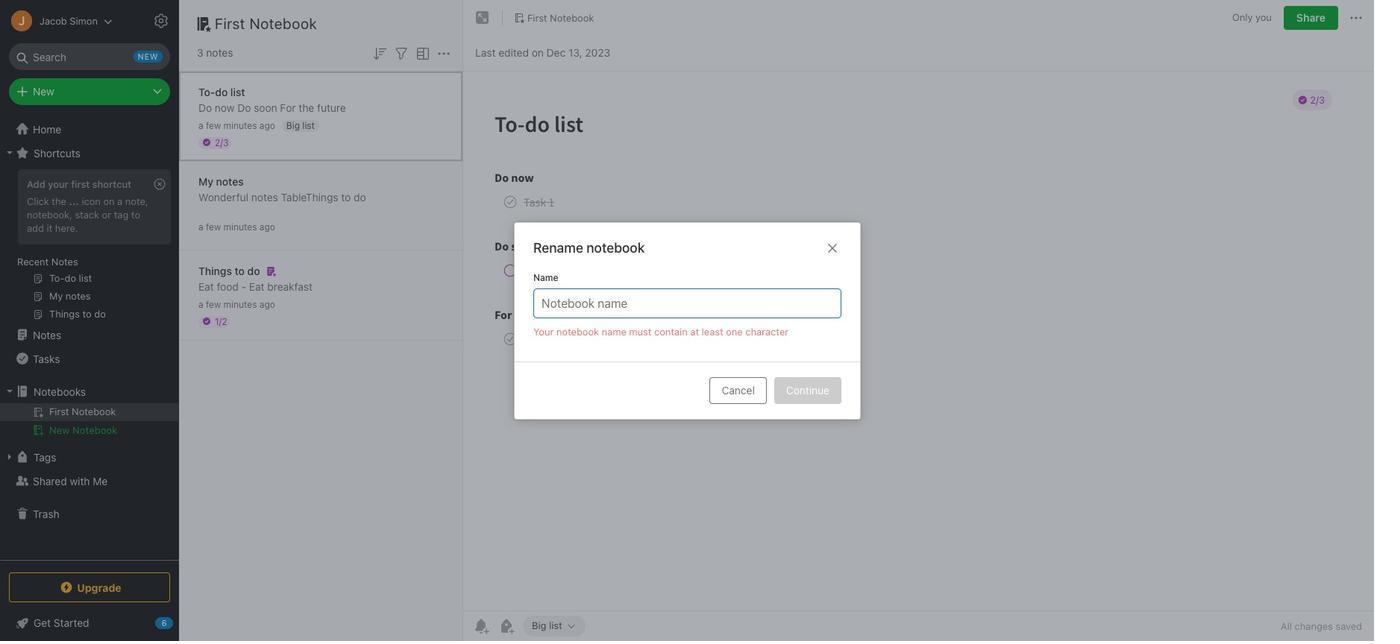 Task type: vqa. For each thing, say whether or not it's contained in the screenshot.
tab
no



Task type: describe. For each thing, give the bounding box(es) containing it.
tasks button
[[0, 347, 178, 371]]

to-do list do now do soon for the future
[[199, 85, 346, 114]]

first notebook button
[[509, 7, 600, 28]]

continue button
[[774, 377, 842, 404]]

to-
[[199, 85, 215, 98]]

tablethings
[[281, 191, 339, 203]]

saved
[[1336, 621, 1363, 633]]

note,
[[125, 196, 148, 207]]

recent
[[17, 256, 49, 268]]

new notebook group
[[0, 404, 178, 446]]

do inside my notes wonderful notes tablethings to do
[[354, 191, 366, 203]]

expand note image
[[474, 9, 492, 27]]

eat food - eat breakfast
[[199, 280, 313, 293]]

recent notes
[[17, 256, 78, 268]]

Note Editor text field
[[464, 72, 1375, 611]]

soon
[[254, 101, 277, 114]]

shortcuts button
[[0, 141, 178, 165]]

one
[[726, 326, 743, 338]]

1 vertical spatial notes
[[33, 329, 61, 341]]

1 ago from the top
[[260, 120, 275, 131]]

future
[[317, 101, 346, 114]]

notes for my
[[216, 175, 244, 188]]

wonderful
[[199, 191, 249, 203]]

trash
[[33, 508, 60, 521]]

a down wonderful
[[199, 221, 203, 233]]

tag
[[114, 209, 129, 221]]

notebook for new notebook button
[[72, 425, 118, 437]]

upgrade
[[77, 582, 121, 595]]

add
[[27, 222, 44, 234]]

click the ...
[[27, 196, 79, 207]]

big list inside note list element
[[286, 120, 315, 131]]

rename
[[533, 240, 583, 256]]

a down to-
[[199, 120, 203, 131]]

only
[[1233, 11, 1254, 23]]

tags
[[34, 451, 56, 464]]

a down things
[[199, 299, 203, 310]]

click
[[27, 196, 49, 207]]

new for new
[[33, 85, 54, 98]]

shared with me link
[[0, 469, 178, 493]]

character
[[745, 326, 789, 338]]

13,
[[569, 46, 583, 59]]

big list inside 'button'
[[532, 620, 563, 632]]

notebooks link
[[0, 380, 178, 404]]

first inside button
[[528, 12, 548, 24]]

me
[[93, 475, 108, 488]]

name
[[602, 326, 626, 338]]

do inside 'to-do list do now do soon for the future'
[[215, 85, 228, 98]]

your notebook name must contain at least one character
[[533, 326, 789, 338]]

first
[[71, 178, 90, 190]]

a inside icon on a note, notebook, stack or tag to add it here.
[[117, 196, 123, 207]]

big inside note list element
[[286, 120, 300, 131]]

3 minutes from the top
[[224, 299, 257, 310]]

1 a few minutes ago from the top
[[199, 120, 275, 131]]

1 vertical spatial list
[[303, 120, 315, 131]]

the inside group
[[52, 196, 66, 207]]

only you
[[1233, 11, 1273, 23]]

add a reminder image
[[472, 618, 490, 636]]

new notebook button
[[0, 422, 178, 440]]

1 minutes from the top
[[224, 120, 257, 131]]

home link
[[0, 117, 179, 141]]

2023
[[585, 46, 611, 59]]

notes for 3
[[206, 46, 233, 59]]

now
[[215, 101, 235, 114]]

icon on a note, notebook, stack or tag to add it here.
[[27, 196, 148, 234]]

1/2
[[215, 316, 227, 327]]

2 minutes from the top
[[224, 221, 257, 233]]

stack
[[75, 209, 99, 221]]

notebook for rename
[[586, 240, 645, 256]]

shortcut
[[92, 178, 131, 190]]

your
[[48, 178, 69, 190]]

shared with me
[[33, 475, 108, 488]]

your
[[533, 326, 554, 338]]

food
[[217, 280, 239, 293]]

list inside 'to-do list do now do soon for the future'
[[231, 85, 245, 98]]

add your first shortcut
[[27, 178, 131, 190]]

changes
[[1295, 621, 1334, 633]]

note window element
[[464, 0, 1375, 642]]

contain
[[654, 326, 688, 338]]

notebook for first notebook button
[[550, 12, 594, 24]]

1 eat from the left
[[199, 280, 214, 293]]

Name text field
[[540, 289, 835, 318]]

group containing add your first shortcut
[[0, 165, 178, 329]]

here.
[[55, 222, 78, 234]]

must
[[629, 326, 652, 338]]

my notes wonderful notes tablethings to do
[[199, 175, 366, 203]]

notes link
[[0, 323, 178, 347]]

new notebook
[[49, 425, 118, 437]]

settings image
[[152, 12, 170, 30]]

2 ago from the top
[[260, 221, 275, 233]]

2 vertical spatial notes
[[251, 191, 278, 203]]

to inside my notes wonderful notes tablethings to do
[[341, 191, 351, 203]]

cancel button
[[710, 377, 767, 404]]

shared
[[33, 475, 67, 488]]

at
[[690, 326, 699, 338]]

new button
[[9, 78, 170, 105]]



Task type: locate. For each thing, give the bounding box(es) containing it.
first up last edited on dec 13, 2023
[[528, 12, 548, 24]]

1 horizontal spatial on
[[532, 46, 544, 59]]

2 vertical spatial to
[[235, 265, 245, 277]]

tasks
[[33, 353, 60, 365]]

2 vertical spatial a few minutes ago
[[199, 299, 275, 310]]

a few minutes ago down -
[[199, 299, 275, 310]]

last
[[475, 46, 496, 59]]

1 horizontal spatial notebook
[[250, 15, 317, 32]]

notebook right 'rename'
[[586, 240, 645, 256]]

notes up tasks in the left bottom of the page
[[33, 329, 61, 341]]

list right add tag image
[[549, 620, 563, 632]]

it
[[47, 222, 52, 234]]

do
[[215, 85, 228, 98], [354, 191, 366, 203], [248, 265, 260, 277]]

0 vertical spatial new
[[33, 85, 54, 98]]

big down for
[[286, 120, 300, 131]]

1 vertical spatial notebook
[[556, 326, 599, 338]]

first notebook
[[528, 12, 594, 24], [215, 15, 317, 32]]

1 few from the top
[[206, 120, 221, 131]]

1 horizontal spatial do
[[248, 265, 260, 277]]

notebook right your
[[556, 326, 599, 338]]

notebook
[[586, 240, 645, 256], [556, 326, 599, 338]]

0 horizontal spatial do
[[199, 101, 212, 114]]

1 horizontal spatial do
[[238, 101, 251, 114]]

0 horizontal spatial the
[[52, 196, 66, 207]]

on up the or at left top
[[103, 196, 115, 207]]

Search text field
[[19, 43, 160, 70]]

note list element
[[179, 0, 464, 642]]

few up 2/3
[[206, 120, 221, 131]]

list
[[231, 85, 245, 98], [303, 120, 315, 131], [549, 620, 563, 632]]

last edited on dec 13, 2023
[[475, 46, 611, 59]]

to up -
[[235, 265, 245, 277]]

to down note,
[[131, 209, 140, 221]]

notebook inside first notebook button
[[550, 12, 594, 24]]

0 horizontal spatial first
[[215, 15, 246, 32]]

tree containing home
[[0, 117, 179, 560]]

0 vertical spatial to
[[341, 191, 351, 203]]

on
[[532, 46, 544, 59], [103, 196, 115, 207]]

icon
[[82, 196, 101, 207]]

expand notebooks image
[[4, 386, 16, 398]]

0 vertical spatial big
[[286, 120, 300, 131]]

do up eat food - eat breakfast
[[248, 265, 260, 277]]

None search field
[[19, 43, 160, 70]]

1 vertical spatial big
[[532, 620, 547, 632]]

0 horizontal spatial big
[[286, 120, 300, 131]]

1 vertical spatial minutes
[[224, 221, 257, 233]]

0 vertical spatial minutes
[[224, 120, 257, 131]]

do up now
[[215, 85, 228, 98]]

the left ...
[[52, 196, 66, 207]]

few up 1/2
[[206, 299, 221, 310]]

first
[[528, 12, 548, 24], [215, 15, 246, 32]]

ago down soon
[[260, 120, 275, 131]]

minutes down -
[[224, 299, 257, 310]]

ago down my notes wonderful notes tablethings to do
[[260, 221, 275, 233]]

0 horizontal spatial to
[[131, 209, 140, 221]]

0 vertical spatial notebook
[[586, 240, 645, 256]]

0 vertical spatial do
[[215, 85, 228, 98]]

0 vertical spatial big list
[[286, 120, 315, 131]]

all
[[1281, 621, 1293, 633]]

big list
[[286, 120, 315, 131], [532, 620, 563, 632]]

upgrade button
[[9, 573, 170, 603]]

first up "3 notes"
[[215, 15, 246, 32]]

0 horizontal spatial big list
[[286, 120, 315, 131]]

breakfast
[[267, 280, 313, 293]]

0 vertical spatial list
[[231, 85, 245, 98]]

my
[[199, 175, 213, 188]]

new inside popup button
[[33, 85, 54, 98]]

big
[[286, 120, 300, 131], [532, 620, 547, 632]]

0 horizontal spatial notebook
[[72, 425, 118, 437]]

-
[[242, 280, 246, 293]]

name
[[533, 272, 558, 283]]

for
[[280, 101, 296, 114]]

2 horizontal spatial list
[[549, 620, 563, 632]]

1 horizontal spatial eat
[[249, 280, 265, 293]]

on inside note window element
[[532, 46, 544, 59]]

do right "tablethings"
[[354, 191, 366, 203]]

the
[[299, 101, 314, 114], [52, 196, 66, 207]]

to
[[341, 191, 351, 203], [131, 209, 140, 221], [235, 265, 245, 277]]

dec
[[547, 46, 566, 59]]

big list down for
[[286, 120, 315, 131]]

list down 'to-do list do now do soon for the future'
[[303, 120, 315, 131]]

0 vertical spatial notes
[[51, 256, 78, 268]]

first notebook inside note list element
[[215, 15, 317, 32]]

0 horizontal spatial list
[[231, 85, 245, 98]]

do right now
[[238, 101, 251, 114]]

new up home
[[33, 85, 54, 98]]

2 vertical spatial do
[[248, 265, 260, 277]]

0 horizontal spatial do
[[215, 85, 228, 98]]

3 ago from the top
[[260, 299, 275, 310]]

0 vertical spatial few
[[206, 120, 221, 131]]

0 vertical spatial the
[[299, 101, 314, 114]]

first notebook inside button
[[528, 12, 594, 24]]

2 horizontal spatial to
[[341, 191, 351, 203]]

share
[[1297, 11, 1326, 24]]

to inside icon on a note, notebook, stack or tag to add it here.
[[131, 209, 140, 221]]

2 horizontal spatial notebook
[[550, 12, 594, 24]]

a few minutes ago down wonderful
[[199, 221, 275, 233]]

0 vertical spatial a few minutes ago
[[199, 120, 275, 131]]

big list button
[[523, 617, 586, 637]]

notes inside group
[[51, 256, 78, 268]]

big right add tag image
[[532, 620, 547, 632]]

ago
[[260, 120, 275, 131], [260, 221, 275, 233], [260, 299, 275, 310]]

2 few from the top
[[206, 221, 221, 233]]

0 vertical spatial on
[[532, 46, 544, 59]]

cancel
[[722, 384, 755, 397]]

list up now
[[231, 85, 245, 98]]

on left dec
[[532, 46, 544, 59]]

3 a few minutes ago from the top
[[199, 299, 275, 310]]

1 vertical spatial to
[[131, 209, 140, 221]]

a few minutes ago down now
[[199, 120, 275, 131]]

a few minutes ago
[[199, 120, 275, 131], [199, 221, 275, 233], [199, 299, 275, 310]]

rename notebook
[[533, 240, 645, 256]]

notebook for your
[[556, 326, 599, 338]]

notes right the 3
[[206, 46, 233, 59]]

a up tag
[[117, 196, 123, 207]]

notes right recent
[[51, 256, 78, 268]]

3 notes
[[197, 46, 233, 59]]

first notebook up "3 notes"
[[215, 15, 317, 32]]

2/3
[[215, 137, 229, 148]]

1 horizontal spatial big
[[532, 620, 547, 632]]

or
[[102, 209, 111, 221]]

new inside button
[[49, 425, 70, 437]]

on inside icon on a note, notebook, stack or tag to add it here.
[[103, 196, 115, 207]]

things
[[199, 265, 232, 277]]

notes
[[206, 46, 233, 59], [216, 175, 244, 188], [251, 191, 278, 203]]

cell
[[0, 404, 178, 422]]

1 vertical spatial notes
[[216, 175, 244, 188]]

group
[[0, 165, 178, 329]]

big inside 'button'
[[532, 620, 547, 632]]

notebook
[[550, 12, 594, 24], [250, 15, 317, 32], [72, 425, 118, 437]]

1 do from the left
[[199, 101, 212, 114]]

edited
[[499, 46, 529, 59]]

expand tags image
[[4, 452, 16, 464]]

add
[[27, 178, 45, 190]]

1 vertical spatial on
[[103, 196, 115, 207]]

0 vertical spatial notes
[[206, 46, 233, 59]]

1 vertical spatial big list
[[532, 620, 563, 632]]

notebooks
[[34, 386, 86, 398]]

few down wonderful
[[206, 221, 221, 233]]

1 horizontal spatial the
[[299, 101, 314, 114]]

notes right wonderful
[[251, 191, 278, 203]]

close image
[[824, 239, 842, 257]]

continue
[[786, 384, 830, 397]]

share button
[[1284, 6, 1339, 30]]

3 few from the top
[[206, 299, 221, 310]]

0 vertical spatial ago
[[260, 120, 275, 131]]

tree
[[0, 117, 179, 560]]

the inside 'to-do list do now do soon for the future'
[[299, 101, 314, 114]]

eat right -
[[249, 280, 265, 293]]

2 vertical spatial ago
[[260, 299, 275, 310]]

0 horizontal spatial first notebook
[[215, 15, 317, 32]]

notebook inside note list element
[[250, 15, 317, 32]]

to right "tablethings"
[[341, 191, 351, 203]]

add tag image
[[498, 618, 516, 636]]

tags button
[[0, 446, 178, 469]]

...
[[69, 196, 79, 207]]

1 horizontal spatial to
[[235, 265, 245, 277]]

eat down things
[[199, 280, 214, 293]]

1 horizontal spatial first
[[528, 12, 548, 24]]

few
[[206, 120, 221, 131], [206, 221, 221, 233], [206, 299, 221, 310]]

2 a few minutes ago from the top
[[199, 221, 275, 233]]

minutes down now
[[224, 120, 257, 131]]

1 horizontal spatial list
[[303, 120, 315, 131]]

trash link
[[0, 502, 178, 526]]

new up tags
[[49, 425, 70, 437]]

2 vertical spatial minutes
[[224, 299, 257, 310]]

with
[[70, 475, 90, 488]]

you
[[1256, 11, 1273, 23]]

2 eat from the left
[[249, 280, 265, 293]]

1 vertical spatial ago
[[260, 221, 275, 233]]

1 vertical spatial few
[[206, 221, 221, 233]]

a
[[199, 120, 203, 131], [117, 196, 123, 207], [199, 221, 203, 233], [199, 299, 203, 310]]

1 vertical spatial new
[[49, 425, 70, 437]]

minutes down wonderful
[[224, 221, 257, 233]]

list inside 'button'
[[549, 620, 563, 632]]

1 vertical spatial the
[[52, 196, 66, 207]]

ago down eat food - eat breakfast
[[260, 299, 275, 310]]

new for new notebook
[[49, 425, 70, 437]]

home
[[33, 123, 61, 135]]

shortcuts
[[34, 147, 80, 159]]

notebook inside new notebook button
[[72, 425, 118, 437]]

2 horizontal spatial do
[[354, 191, 366, 203]]

1 horizontal spatial first notebook
[[528, 12, 594, 24]]

1 vertical spatial a few minutes ago
[[199, 221, 275, 233]]

first notebook up dec
[[528, 12, 594, 24]]

first inside note list element
[[215, 15, 246, 32]]

do
[[199, 101, 212, 114], [238, 101, 251, 114]]

0 horizontal spatial on
[[103, 196, 115, 207]]

2 do from the left
[[238, 101, 251, 114]]

0 horizontal spatial eat
[[199, 280, 214, 293]]

things to do
[[199, 265, 260, 277]]

2 vertical spatial list
[[549, 620, 563, 632]]

2 vertical spatial few
[[206, 299, 221, 310]]

least
[[702, 326, 723, 338]]

1 vertical spatial do
[[354, 191, 366, 203]]

notes up wonderful
[[216, 175, 244, 188]]

all changes saved
[[1281, 621, 1363, 633]]

do down to-
[[199, 101, 212, 114]]

big list right add tag image
[[532, 620, 563, 632]]

notebook,
[[27, 209, 72, 221]]

notes
[[51, 256, 78, 268], [33, 329, 61, 341]]

3
[[197, 46, 203, 59]]

eat
[[199, 280, 214, 293], [249, 280, 265, 293]]

the right for
[[299, 101, 314, 114]]

1 horizontal spatial big list
[[532, 620, 563, 632]]



